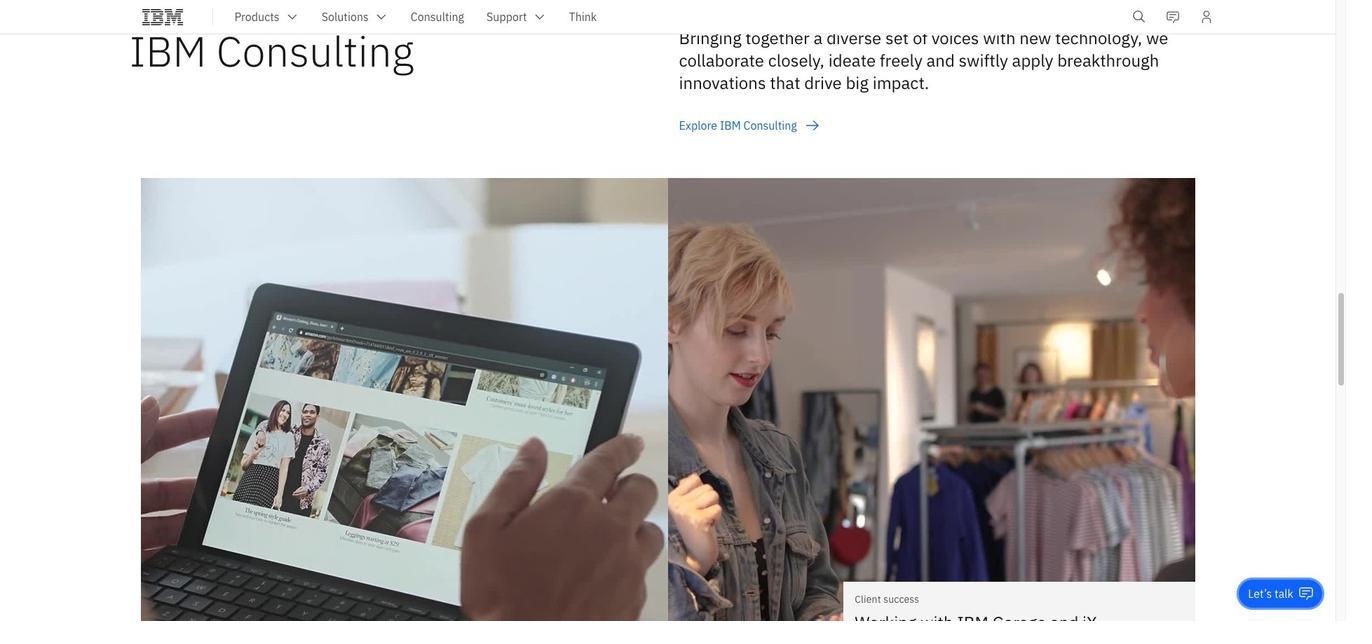 Task type: vqa. For each thing, say whether or not it's contained in the screenshot.
LET'S TALK "element"
yes



Task type: locate. For each thing, give the bounding box(es) containing it.
let's talk element
[[1249, 586, 1294, 602]]



